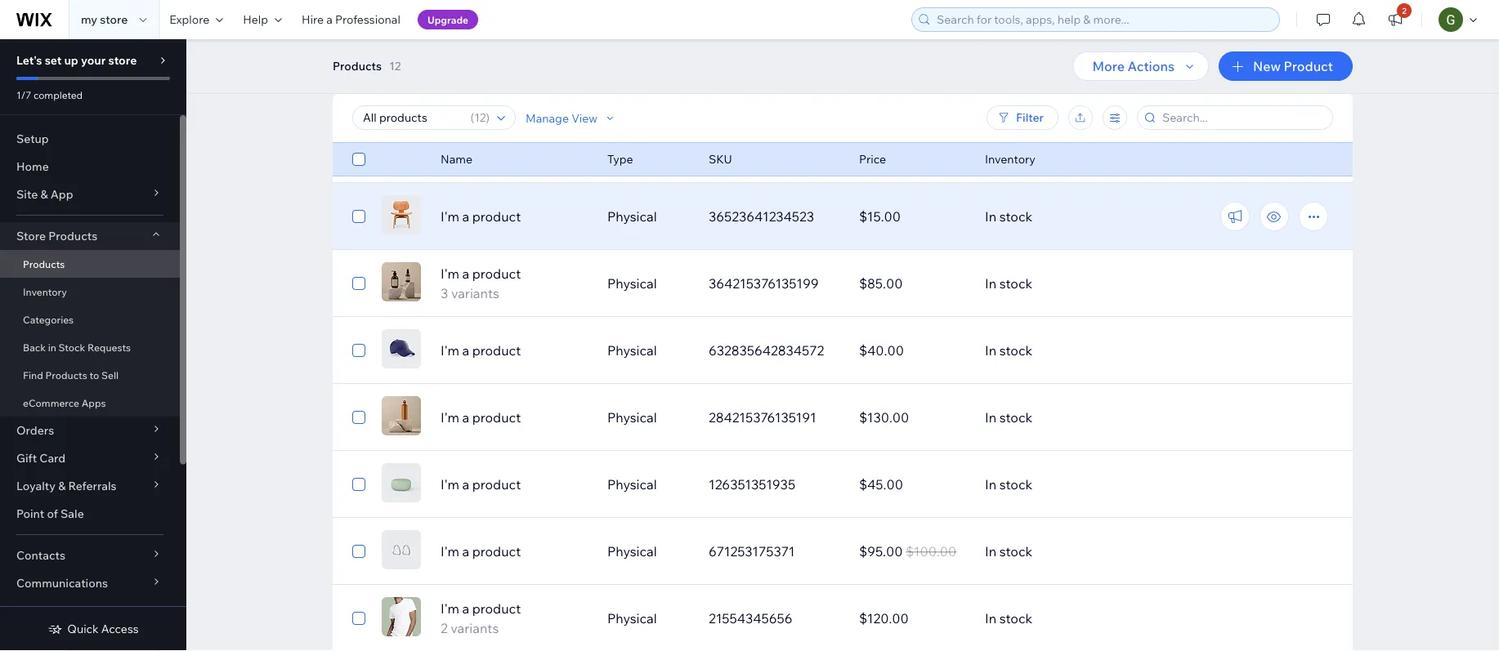 Task type: vqa. For each thing, say whether or not it's contained in the screenshot.


Task type: describe. For each thing, give the bounding box(es) containing it.
to
[[90, 369, 99, 382]]

Search for tools, apps, help & more... field
[[932, 8, 1275, 31]]

new product button
[[1219, 52, 1353, 81]]

stock for $7.50
[[1000, 141, 1033, 158]]

in stock for $40.00
[[985, 343, 1033, 359]]

364215376135199 link
[[699, 264, 850, 303]]

physical link for 284215376135191
[[598, 398, 699, 438]]

filter
[[1017, 110, 1044, 125]]

in for $45.00
[[985, 477, 997, 493]]

inventory inside sidebar element
[[23, 286, 67, 298]]

& for loyalty
[[58, 479, 66, 494]]

find products to sell
[[23, 369, 119, 382]]

find
[[23, 369, 43, 382]]

manage view button
[[526, 111, 618, 125]]

new
[[1254, 58, 1281, 74]]

3 inside i'm a product 3 variants
[[441, 285, 448, 302]]

$7.50
[[860, 141, 893, 158]]

manage
[[526, 111, 569, 125]]

store
[[16, 229, 46, 243]]

products link
[[0, 250, 180, 278]]

$7.50 link
[[850, 130, 976, 169]]

your
[[81, 53, 106, 67]]

364215376135199
[[709, 276, 819, 292]]

products inside dropdown button
[[48, 229, 97, 243]]

in
[[48, 341, 56, 354]]

manage view
[[526, 111, 598, 125]]

store inside sidebar element
[[108, 53, 137, 67]]

physical for 366615376135191
[[608, 141, 657, 158]]

366615376135191 link
[[699, 130, 850, 169]]

366615376135191
[[709, 141, 817, 158]]

physical link for 364215376135199
[[598, 264, 699, 303]]

let's
[[16, 53, 42, 67]]

2 inside button
[[1403, 5, 1407, 16]]

$40.00
[[860, 343, 904, 359]]

stock for $120.00
[[1000, 611, 1033, 627]]

7 product from the top
[[472, 544, 521, 560]]

ecommerce
[[23, 397, 79, 409]]

in for $7.50
[[985, 141, 997, 158]]

hire a professional link
[[292, 0, 410, 39]]

0 vertical spatial store
[[100, 12, 128, 27]]

7 i'm from the top
[[441, 544, 460, 560]]

1 i'm from the top
[[441, 132, 460, 148]]

setup
[[16, 132, 49, 146]]

back
[[23, 341, 46, 354]]

card
[[39, 451, 66, 466]]

in stock link for $15.00
[[976, 197, 1285, 236]]

physical link for 36523641234523
[[598, 197, 699, 236]]

2 product from the top
[[472, 209, 521, 225]]

my
[[81, 12, 97, 27]]

type
[[608, 152, 634, 166]]

4 product from the top
[[472, 343, 521, 359]]

in for $130.00
[[985, 410, 997, 426]]

1 variants from the top
[[451, 84, 500, 101]]

physical link for 671253175371
[[598, 532, 699, 572]]

stock
[[59, 341, 85, 354]]

5 product from the top
[[472, 410, 521, 426]]

site
[[16, 187, 38, 202]]

home
[[16, 159, 49, 174]]

my store
[[81, 12, 128, 27]]

orders
[[16, 424, 54, 438]]

ecommerce apps link
[[0, 389, 180, 417]]

professional
[[335, 12, 401, 27]]

i'm a product link for 632835642834572
[[431, 341, 598, 361]]

actions
[[1128, 58, 1175, 74]]

8 i'm from the top
[[441, 601, 460, 617]]

completed
[[33, 89, 83, 101]]

i'm a product for 126351351935
[[441, 477, 521, 493]]

help button
[[233, 0, 292, 39]]

ecommerce apps
[[23, 397, 106, 409]]

loyalty & referrals
[[16, 479, 117, 494]]

point
[[16, 507, 44, 521]]

variants for 364215376135199
[[451, 285, 500, 302]]

284215376135191 link
[[699, 398, 850, 438]]

in for $120.00
[[985, 611, 997, 627]]

7 stock from the top
[[1000, 544, 1033, 560]]

variants for 366615376135191
[[451, 151, 499, 168]]

632835642834572
[[709, 343, 825, 359]]

requests
[[88, 341, 131, 354]]

$120.00 link
[[850, 599, 976, 639]]

variants for 21554345656
[[451, 621, 499, 637]]

back in stock requests
[[23, 341, 131, 354]]

i'm a product for 671253175371
[[441, 544, 521, 560]]

i'm a product for 632835642834572
[[441, 343, 521, 359]]

sell
[[101, 369, 119, 382]]

physical for 126351351935
[[608, 477, 657, 493]]

physical for 364215376135199
[[608, 276, 657, 292]]

physical link for 21554345656
[[598, 599, 699, 639]]

contacts button
[[0, 542, 180, 570]]

physical for 632835642834572
[[608, 343, 657, 359]]

i'm a product for 36523641234523
[[441, 209, 521, 225]]

in stock for $15.00
[[985, 209, 1033, 225]]

physical for 21554345656
[[608, 611, 657, 627]]

categories
[[23, 314, 74, 326]]

find products to sell link
[[0, 361, 180, 389]]

i'm a product 3 variants
[[441, 266, 521, 302]]

loyalty
[[16, 479, 56, 494]]

i'm a product for 284215376135191
[[441, 410, 521, 426]]

products down "hire a professional" link
[[333, 59, 382, 73]]

inventory link
[[0, 278, 180, 306]]

sku
[[709, 152, 733, 166]]

products up ecommerce apps in the bottom of the page
[[45, 369, 87, 382]]

access
[[101, 622, 139, 637]]

communications
[[16, 577, 108, 591]]

12 for ( 12 )
[[474, 110, 486, 125]]

product inside i'm a product 3 variants
[[472, 266, 521, 282]]

in stock link for $85.00
[[976, 264, 1285, 303]]

contacts
[[16, 549, 65, 563]]

1 3 from the top
[[441, 84, 448, 101]]

2 for 366615376135191
[[441, 151, 448, 168]]

automations link
[[0, 598, 180, 626]]

6 i'm from the top
[[441, 477, 460, 493]]

quick access button
[[48, 622, 139, 637]]

physical link for 126351351935
[[598, 465, 699, 505]]

4 i'm from the top
[[441, 343, 460, 359]]

7 in from the top
[[985, 544, 997, 560]]

upgrade button
[[418, 10, 478, 29]]

apps
[[82, 397, 106, 409]]



Task type: locate. For each thing, give the bounding box(es) containing it.
0 vertical spatial 3
[[441, 84, 448, 101]]

)
[[486, 110, 490, 125]]

$40.00 link
[[850, 331, 976, 370]]

None checkbox
[[352, 73, 366, 92], [352, 140, 366, 159], [352, 150, 366, 169], [352, 207, 366, 227], [352, 542, 366, 562], [352, 73, 366, 92], [352, 140, 366, 159], [352, 150, 366, 169], [352, 207, 366, 227], [352, 542, 366, 562]]

& right site
[[40, 187, 48, 202]]

a
[[327, 12, 333, 27], [462, 132, 470, 148], [462, 209, 470, 225], [462, 266, 470, 282], [462, 343, 470, 359], [462, 410, 470, 426], [462, 477, 470, 493], [462, 544, 470, 560], [462, 601, 470, 617]]

$100.00
[[906, 544, 957, 560]]

categories link
[[0, 306, 180, 334]]

in
[[985, 141, 997, 158], [985, 209, 997, 225], [985, 276, 997, 292], [985, 343, 997, 359], [985, 410, 997, 426], [985, 477, 997, 493], [985, 544, 997, 560], [985, 611, 997, 627]]

1 horizontal spatial 12
[[474, 110, 486, 125]]

in right $45.00 link
[[985, 477, 997, 493]]

0 horizontal spatial &
[[40, 187, 48, 202]]

12
[[389, 59, 401, 73], [474, 110, 486, 125]]

5 physical from the top
[[608, 410, 657, 426]]

products 12
[[333, 59, 401, 73]]

None checkbox
[[352, 274, 366, 294], [352, 341, 366, 361], [352, 408, 366, 428], [352, 475, 366, 495], [352, 609, 366, 629], [352, 274, 366, 294], [352, 341, 366, 361], [352, 408, 366, 428], [352, 475, 366, 495], [352, 609, 366, 629]]

0 horizontal spatial inventory
[[23, 286, 67, 298]]

0 vertical spatial i'm a product 2 variants
[[441, 132, 521, 168]]

1 physical link from the top
[[598, 130, 699, 169]]

$45.00
[[860, 477, 904, 493]]

in right '$120.00' link
[[985, 611, 997, 627]]

$120.00
[[860, 611, 909, 627]]

physical for 36523641234523
[[608, 209, 657, 225]]

in for $85.00
[[985, 276, 997, 292]]

i'm a product 2 variants
[[441, 132, 521, 168], [441, 601, 521, 637]]

0 horizontal spatial 12
[[389, 59, 401, 73]]

2 for 21554345656
[[441, 621, 448, 637]]

5 i'm a product link from the top
[[431, 542, 598, 562]]

$85.00
[[860, 276, 903, 292]]

8 product from the top
[[472, 601, 521, 617]]

inventory up categories at the left of the page
[[23, 286, 67, 298]]

sidebar element
[[0, 39, 186, 652]]

3 i'm a product from the top
[[441, 410, 521, 426]]

5 physical link from the top
[[598, 398, 699, 438]]

3 in from the top
[[985, 276, 997, 292]]

i'm a product link for 36523641234523
[[431, 207, 598, 227]]

1 in stock link from the top
[[976, 130, 1285, 169]]

7 physical link from the top
[[598, 532, 699, 572]]

referrals
[[68, 479, 117, 494]]

stock for $45.00
[[1000, 477, 1033, 493]]

6 stock from the top
[[1000, 477, 1033, 493]]

126351351935
[[709, 477, 796, 493]]

in stock for $120.00
[[985, 611, 1033, 627]]

$15.00 link
[[850, 197, 976, 236]]

in stock for $7.50
[[985, 141, 1033, 158]]

point of sale
[[16, 507, 84, 521]]

product
[[1284, 58, 1334, 74]]

i'm inside i'm a product 3 variants
[[441, 266, 460, 282]]

4 in stock link from the top
[[976, 331, 1285, 370]]

new product
[[1254, 58, 1334, 74]]

stock
[[1000, 141, 1033, 158], [1000, 209, 1033, 225], [1000, 276, 1033, 292], [1000, 343, 1033, 359], [1000, 410, 1033, 426], [1000, 477, 1033, 493], [1000, 544, 1033, 560], [1000, 611, 1033, 627]]

21554345656 link
[[699, 599, 850, 639]]

1 i'm a product 2 variants from the top
[[441, 132, 521, 168]]

1 in from the top
[[985, 141, 997, 158]]

7 in stock link from the top
[[976, 532, 1285, 572]]

1 physical from the top
[[608, 141, 657, 158]]

3 product from the top
[[472, 266, 521, 282]]

physical link for 632835642834572
[[598, 331, 699, 370]]

671253175371
[[709, 544, 795, 560]]

8 in stock link from the top
[[976, 599, 1285, 639]]

6 in stock link from the top
[[976, 465, 1285, 505]]

3 variants link
[[431, 63, 598, 102]]

upgrade
[[428, 13, 469, 26]]

3 in stock from the top
[[985, 276, 1033, 292]]

5 in stock from the top
[[985, 410, 1033, 426]]

126351351935 link
[[699, 465, 850, 505]]

$95.00 $100.00
[[860, 544, 957, 560]]

in stock for $45.00
[[985, 477, 1033, 493]]

4 in stock from the top
[[985, 343, 1033, 359]]

1 product from the top
[[472, 132, 521, 148]]

36523641234523 link
[[699, 197, 850, 236]]

in stock link for $40.00
[[976, 331, 1285, 370]]

in for $40.00
[[985, 343, 997, 359]]

quick access
[[67, 622, 139, 637]]

back in stock requests link
[[0, 334, 180, 361]]

1 i'm a product link from the top
[[431, 207, 598, 227]]

stock for $85.00
[[1000, 276, 1033, 292]]

more
[[1093, 58, 1125, 74]]

2 3 from the top
[[441, 285, 448, 302]]

1 vertical spatial 3
[[441, 285, 448, 302]]

8 in from the top
[[985, 611, 997, 627]]

more actions button
[[1073, 52, 1210, 81]]

in right $40.00 "link"
[[985, 343, 997, 359]]

2 physical from the top
[[608, 209, 657, 225]]

1 vertical spatial inventory
[[23, 286, 67, 298]]

& right loyalty
[[58, 479, 66, 494]]

i'm a product 2 variants for 21554345656
[[441, 601, 521, 637]]

a inside i'm a product 3 variants
[[462, 266, 470, 282]]

site & app button
[[0, 181, 180, 209]]

store products
[[16, 229, 97, 243]]

4 physical from the top
[[608, 343, 657, 359]]

app
[[51, 187, 73, 202]]

6 physical from the top
[[608, 477, 657, 493]]

variants inside i'm a product 3 variants
[[451, 285, 500, 302]]

6 in from the top
[[985, 477, 997, 493]]

& inside site & app dropdown button
[[40, 187, 48, 202]]

1 vertical spatial &
[[58, 479, 66, 494]]

quick
[[67, 622, 99, 637]]

$130.00
[[860, 410, 910, 426]]

36523641234523
[[709, 209, 815, 225]]

3 variants
[[441, 84, 500, 101]]

2 vertical spatial 2
[[441, 621, 448, 637]]

set
[[45, 53, 62, 67]]

store right my
[[100, 12, 128, 27]]

2 in stock from the top
[[985, 209, 1033, 225]]

stock for $15.00
[[1000, 209, 1033, 225]]

1 horizontal spatial inventory
[[985, 152, 1036, 166]]

gift card button
[[0, 445, 180, 473]]

in right $100.00
[[985, 544, 997, 560]]

hire
[[302, 12, 324, 27]]

filter button
[[987, 105, 1059, 130]]

Search... field
[[1158, 106, 1328, 129]]

1 in stock from the top
[[985, 141, 1033, 158]]

7 physical from the top
[[608, 544, 657, 560]]

stock for $130.00
[[1000, 410, 1033, 426]]

&
[[40, 187, 48, 202], [58, 479, 66, 494]]

12 down 3 variants
[[474, 110, 486, 125]]

3 i'm from the top
[[441, 266, 460, 282]]

in stock for $130.00
[[985, 410, 1033, 426]]

2 physical link from the top
[[598, 197, 699, 236]]

physical link
[[598, 130, 699, 169], [598, 197, 699, 236], [598, 264, 699, 303], [598, 331, 699, 370], [598, 398, 699, 438], [598, 465, 699, 505], [598, 532, 699, 572], [598, 599, 699, 639]]

sale
[[61, 507, 84, 521]]

1 stock from the top
[[1000, 141, 1033, 158]]

products up products link
[[48, 229, 97, 243]]

i'm a product 2 variants for 366615376135191
[[441, 132, 521, 168]]

5 in from the top
[[985, 410, 997, 426]]

4 stock from the top
[[1000, 343, 1033, 359]]

1 vertical spatial store
[[108, 53, 137, 67]]

284215376135191
[[709, 410, 817, 426]]

view
[[572, 111, 598, 125]]

2 stock from the top
[[1000, 209, 1033, 225]]

let's set up your store
[[16, 53, 137, 67]]

4 in from the top
[[985, 343, 997, 359]]

orders button
[[0, 417, 180, 445]]

3 physical link from the top
[[598, 264, 699, 303]]

in stock link for $130.00
[[976, 398, 1285, 438]]

in stock link for $120.00
[[976, 599, 1285, 639]]

4 variants from the top
[[451, 621, 499, 637]]

in right '$15.00' link
[[985, 209, 997, 225]]

in down filter button
[[985, 141, 997, 158]]

products down store
[[23, 258, 65, 270]]

5 in stock link from the top
[[976, 398, 1285, 438]]

in stock link for $7.50
[[976, 130, 1285, 169]]

8 physical link from the top
[[598, 599, 699, 639]]

store right your
[[108, 53, 137, 67]]

hire a professional
[[302, 12, 401, 27]]

6 product from the top
[[472, 477, 521, 493]]

& inside loyalty & referrals "popup button"
[[58, 479, 66, 494]]

in stock for $85.00
[[985, 276, 1033, 292]]

physical for 284215376135191
[[608, 410, 657, 426]]

physical for 671253175371
[[608, 544, 657, 560]]

2 button
[[1378, 0, 1414, 39]]

5 stock from the top
[[1000, 410, 1033, 426]]

help
[[243, 12, 268, 27]]

0 vertical spatial inventory
[[985, 152, 1036, 166]]

0 vertical spatial 12
[[389, 59, 401, 73]]

& for site
[[40, 187, 48, 202]]

home link
[[0, 153, 180, 181]]

8 in stock from the top
[[985, 611, 1033, 627]]

7 in stock from the top
[[985, 544, 1033, 560]]

21554345656
[[709, 611, 793, 627]]

$45.00 link
[[850, 465, 976, 505]]

1 i'm a product from the top
[[441, 209, 521, 225]]

i'm a product link for 284215376135191
[[431, 408, 598, 428]]

2 i'm a product from the top
[[441, 343, 521, 359]]

6 physical link from the top
[[598, 465, 699, 505]]

0 vertical spatial &
[[40, 187, 48, 202]]

physical link for 366615376135191
[[598, 130, 699, 169]]

2 variants from the top
[[451, 151, 499, 168]]

2 i'm from the top
[[441, 209, 460, 225]]

in right $130.00 link
[[985, 410, 997, 426]]

5 i'm from the top
[[441, 410, 460, 426]]

632835642834572 link
[[699, 331, 850, 370]]

$130.00 link
[[850, 398, 976, 438]]

671253175371 link
[[699, 532, 850, 572]]

4 physical link from the top
[[598, 331, 699, 370]]

(
[[471, 110, 474, 125]]

in stock link
[[976, 130, 1285, 169], [976, 197, 1285, 236], [976, 264, 1285, 303], [976, 331, 1285, 370], [976, 398, 1285, 438], [976, 465, 1285, 505], [976, 532, 1285, 572], [976, 599, 1285, 639]]

4 i'm a product link from the top
[[431, 475, 598, 495]]

5 i'm a product from the top
[[441, 544, 521, 560]]

8 physical from the top
[[608, 611, 657, 627]]

1 vertical spatial 2
[[441, 151, 448, 168]]

2 in stock link from the top
[[976, 197, 1285, 236]]

name
[[441, 152, 473, 166]]

site & app
[[16, 187, 73, 202]]

Unsaved view field
[[358, 106, 466, 129]]

12 down professional
[[389, 59, 401, 73]]

communications button
[[0, 570, 180, 598]]

12 for products 12
[[389, 59, 401, 73]]

1 vertical spatial 12
[[474, 110, 486, 125]]

3 stock from the top
[[1000, 276, 1033, 292]]

4 i'm a product from the top
[[441, 477, 521, 493]]

8 stock from the top
[[1000, 611, 1033, 627]]

price
[[860, 152, 887, 166]]

1 vertical spatial i'm a product 2 variants
[[441, 601, 521, 637]]

0 vertical spatial 2
[[1403, 5, 1407, 16]]

2 i'm a product 2 variants from the top
[[441, 601, 521, 637]]

1/7
[[16, 89, 31, 101]]

in for $15.00
[[985, 209, 997, 225]]

i'm a product link for 671253175371
[[431, 542, 598, 562]]

3 i'm a product link from the top
[[431, 408, 598, 428]]

inventory down filter button
[[985, 152, 1036, 166]]

store products button
[[0, 222, 180, 250]]

3 physical from the top
[[608, 276, 657, 292]]

inventory
[[985, 152, 1036, 166], [23, 286, 67, 298]]

3 in stock link from the top
[[976, 264, 1285, 303]]

i'm a product
[[441, 209, 521, 225], [441, 343, 521, 359], [441, 410, 521, 426], [441, 477, 521, 493], [441, 544, 521, 560]]

3 variants from the top
[[451, 285, 500, 302]]

in right $85.00 link
[[985, 276, 997, 292]]

1 horizontal spatial &
[[58, 479, 66, 494]]

3
[[441, 84, 448, 101], [441, 285, 448, 302]]

gift
[[16, 451, 37, 466]]

2 in from the top
[[985, 209, 997, 225]]

in stock link for $45.00
[[976, 465, 1285, 505]]

$15.00
[[860, 209, 901, 225]]

i'm a product link for 126351351935
[[431, 475, 598, 495]]

$95.00
[[860, 544, 903, 560]]

6 in stock from the top
[[985, 477, 1033, 493]]

2 i'm a product link from the top
[[431, 341, 598, 361]]

product
[[472, 132, 521, 148], [472, 209, 521, 225], [472, 266, 521, 282], [472, 343, 521, 359], [472, 410, 521, 426], [472, 477, 521, 493], [472, 544, 521, 560], [472, 601, 521, 617]]

stock for $40.00
[[1000, 343, 1033, 359]]



